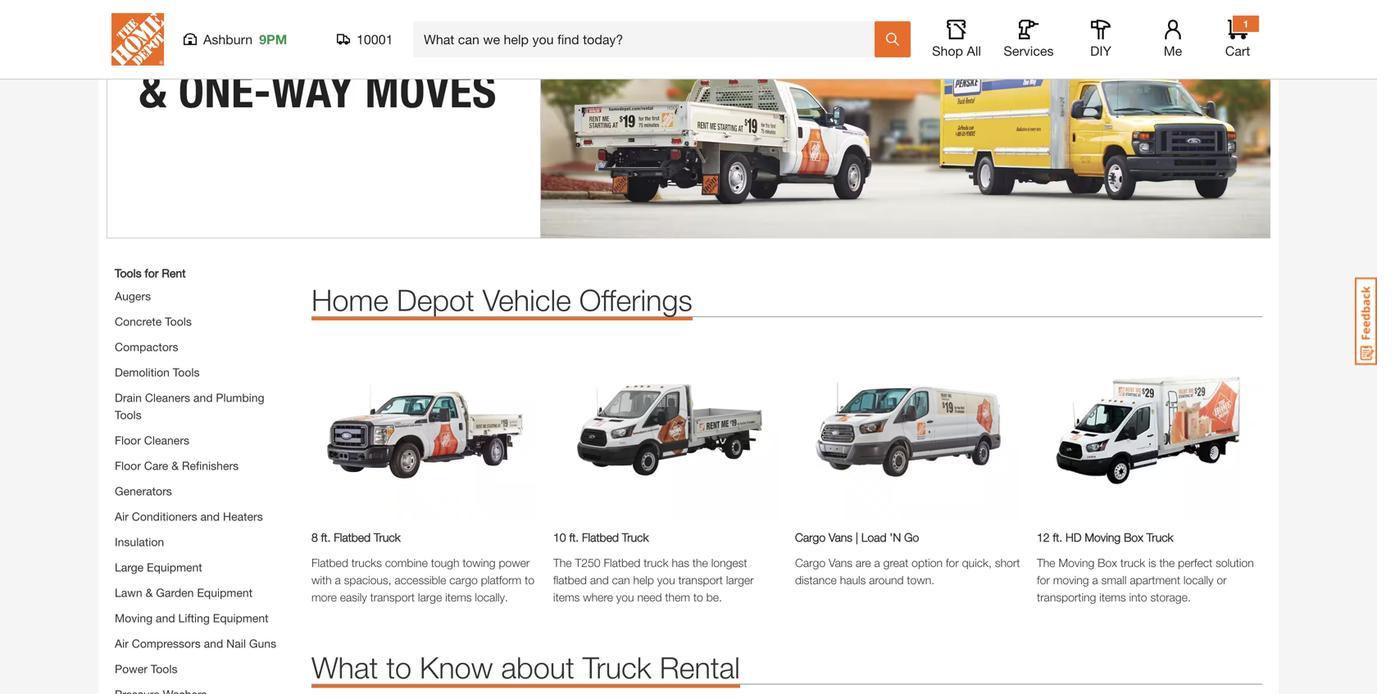Task type: vqa. For each thing, say whether or not it's contained in the screenshot.
garden
yes



Task type: describe. For each thing, give the bounding box(es) containing it.
flatbed inside flatbed trucks combine tough towing power with a spacious, accessible cargo platform to more easily transport large items locally.
[[312, 556, 348, 570]]

what to know about truck rental
[[312, 650, 740, 685]]

shop
[[933, 43, 964, 59]]

power tools link
[[115, 663, 178, 676]]

need
[[638, 591, 662, 604]]

items inside flatbed trucks combine tough towing power with a spacious, accessible cargo platform to more easily transport large items locally.
[[445, 591, 472, 604]]

tools up augers link
[[115, 267, 142, 280]]

go
[[905, 531, 920, 544]]

ft. for 10
[[570, 531, 579, 544]]

depot
[[397, 283, 475, 317]]

cleaners for floor
[[144, 434, 189, 447]]

 image for cargo vans | load 'n go
[[796, 342, 1021, 521]]

distance
[[796, 574, 837, 587]]

large equipment
[[115, 561, 202, 575]]

the for has
[[693, 556, 708, 570]]

storage.
[[1151, 591, 1191, 604]]

locally
[[1184, 574, 1214, 587]]

tough
[[431, 556, 460, 570]]

and for drain cleaners and plumbing tools
[[193, 391, 213, 405]]

transport inside flatbed trucks combine tough towing power with a spacious, accessible cargo platform to more easily transport large items locally.
[[370, 591, 415, 604]]

'n
[[890, 531, 901, 544]]

the t250 flatbed truck has the longest flatbed and can help you transport larger items where you need them to be.
[[554, 556, 754, 604]]

demolition
[[115, 366, 170, 379]]

can
[[612, 574, 630, 587]]

tools inside "drain cleaners and plumbing tools"
[[115, 408, 142, 422]]

1 vertical spatial you
[[617, 591, 634, 604]]

floor care & refinishers
[[115, 459, 239, 473]]

rental
[[660, 650, 740, 685]]

truck for you
[[644, 556, 669, 570]]

floor cleaners link
[[115, 434, 189, 447]]

moving and lifting equipment link
[[115, 612, 269, 625]]

cleaners for drain
[[145, 391, 190, 405]]

lawn
[[115, 586, 142, 600]]

flatbed for 10
[[582, 531, 619, 544]]

is
[[1149, 556, 1157, 570]]

What can we help you find today? search field
[[424, 22, 874, 57]]

air for air compressors and nail guns
[[115, 637, 129, 651]]

garden
[[156, 586, 194, 600]]

a inside flatbed trucks combine tough towing power with a spacious, accessible cargo platform to more easily transport large items locally.
[[335, 574, 341, 587]]

hd
[[1066, 531, 1082, 544]]

0 vertical spatial equipment
[[147, 561, 202, 575]]

me
[[1164, 43, 1183, 59]]

and up the compressors
[[156, 612, 175, 625]]

to inside the t250 flatbed truck has the longest flatbed and can help you transport larger items where you need them to be.
[[694, 591, 704, 604]]

items inside the t250 flatbed truck has the longest flatbed and can help you transport larger items where you need them to be.
[[554, 591, 580, 604]]

be.
[[707, 591, 722, 604]]

insulation link
[[115, 536, 164, 549]]

the for is
[[1160, 556, 1176, 570]]

ashburn 9pm
[[203, 32, 287, 47]]

cargo vans are a great option for quick, short distance hauls around town.
[[796, 556, 1021, 587]]

what
[[312, 650, 378, 685]]

short
[[996, 556, 1021, 570]]

1
[[1244, 18, 1249, 30]]

items inside the moving box truck is the perfect solution for moving a small apartment locally or transporting items into storage.
[[1100, 591, 1127, 604]]

air conditioners and heaters link
[[115, 510, 263, 524]]

about
[[501, 650, 575, 685]]

them
[[665, 591, 691, 604]]

augers link
[[115, 290, 151, 303]]

moving inside the 12 ft. hd moving box truck link
[[1085, 531, 1121, 544]]

 image for 10 ft. flatbed truck
[[554, 342, 779, 521]]

know
[[420, 650, 493, 685]]

lifting
[[178, 612, 210, 625]]

perfect
[[1179, 556, 1213, 570]]

vans for |
[[829, 531, 853, 544]]

cargo for cargo vans are a great option for quick, short distance hauls around town.
[[796, 556, 826, 570]]

help
[[634, 574, 654, 587]]

demolition tools
[[115, 366, 200, 379]]

truck up help
[[622, 531, 649, 544]]

small
[[1102, 574, 1127, 587]]

home depot vehicle offerings
[[312, 283, 693, 317]]

truck down where
[[583, 650, 652, 685]]

drain
[[115, 391, 142, 405]]

air conditioners and heaters
[[115, 510, 263, 524]]

trucks
[[352, 556, 382, 570]]

shop all button
[[931, 20, 983, 59]]

quick,
[[963, 556, 992, 570]]

all
[[967, 43, 982, 59]]

cart
[[1226, 43, 1251, 59]]

lawn & garden equipment
[[115, 586, 253, 600]]

truck for small
[[1121, 556, 1146, 570]]

flatbed for the
[[604, 556, 641, 570]]

vans for are
[[829, 556, 853, 570]]

ashburn
[[203, 32, 253, 47]]

and for air conditioners and heaters
[[201, 510, 220, 524]]

ft. for 8
[[321, 531, 331, 544]]

the for the moving box truck is the perfect solution for moving a small apartment locally or transporting items into storage.
[[1037, 556, 1056, 570]]

9pm
[[259, 32, 287, 47]]

spacious,
[[344, 574, 392, 587]]

offerings
[[580, 283, 693, 317]]

transporting
[[1037, 591, 1097, 604]]

nail
[[226, 637, 246, 651]]

10 ft. flatbed truck link
[[554, 529, 779, 546]]

apartment
[[1130, 574, 1181, 587]]

drain cleaners and plumbing tools
[[115, 391, 265, 422]]

services button
[[1003, 20, 1056, 59]]

floor cleaners
[[115, 434, 189, 447]]

12
[[1037, 531, 1050, 544]]

0 vertical spatial &
[[172, 459, 179, 473]]

load
[[862, 531, 887, 544]]

around
[[870, 574, 904, 587]]

with
[[312, 574, 332, 587]]

solution
[[1216, 556, 1255, 570]]

truck up combine
[[374, 531, 401, 544]]

care
[[144, 459, 168, 473]]

heaters
[[223, 510, 263, 524]]



Task type: locate. For each thing, give the bounding box(es) containing it.
1 horizontal spatial the
[[1160, 556, 1176, 570]]

tools for demolition tools
[[173, 366, 200, 379]]

12 ft. hd moving box truck link
[[1037, 529, 1263, 546]]

1 vertical spatial moving
[[1059, 556, 1095, 570]]

 image for 12 ft. hd moving box truck
[[1037, 342, 1263, 521]]

1 horizontal spatial a
[[875, 556, 881, 570]]

0 vertical spatial floor
[[115, 434, 141, 447]]

the right is
[[1160, 556, 1176, 570]]

tools for power tools
[[151, 663, 178, 676]]

&
[[172, 459, 179, 473], [146, 586, 153, 600]]

shop all
[[933, 43, 982, 59]]

drain cleaners and plumbing tools link
[[115, 391, 265, 422]]

vans inside 'cargo vans are a great option for quick, short distance hauls around town.'
[[829, 556, 853, 570]]

1 vertical spatial equipment
[[197, 586, 253, 600]]

2 cargo from the top
[[796, 556, 826, 570]]

0 vertical spatial cargo
[[796, 531, 826, 544]]

0 horizontal spatial you
[[617, 591, 634, 604]]

0 vertical spatial vans
[[829, 531, 853, 544]]

for inside the moving box truck is the perfect solution for moving a small apartment locally or transporting items into storage.
[[1037, 574, 1050, 587]]

to left be. at the bottom of the page
[[694, 591, 704, 604]]

floor for floor care & refinishers
[[115, 459, 141, 473]]

12 ft. hd moving box truck
[[1037, 531, 1174, 544]]

cleaners up floor care & refinishers link
[[144, 434, 189, 447]]

1 vertical spatial box
[[1098, 556, 1118, 570]]

0 horizontal spatial &
[[146, 586, 153, 600]]

0 horizontal spatial a
[[335, 574, 341, 587]]

1 horizontal spatial items
[[554, 591, 580, 604]]

compactors link
[[115, 340, 178, 354]]

1 items from the left
[[445, 591, 472, 604]]

flatbed inside the 10 ft. flatbed truck link
[[582, 531, 619, 544]]

1 the from the left
[[554, 556, 572, 570]]

more
[[312, 591, 337, 604]]

10 ft. flatbed truck
[[554, 531, 649, 544]]

2 horizontal spatial items
[[1100, 591, 1127, 604]]

a inside the moving box truck is the perfect solution for moving a small apartment locally or transporting items into storage.
[[1093, 574, 1099, 587]]

flatbed inside the t250 flatbed truck has the longest flatbed and can help you transport larger items where you need them to be.
[[604, 556, 641, 570]]

the inside the moving box truck is the perfect solution for moving a small apartment locally or transporting items into storage.
[[1037, 556, 1056, 570]]

moving up the moving
[[1059, 556, 1095, 570]]

the inside the moving box truck is the perfect solution for moving a small apartment locally or transporting items into storage.
[[1160, 556, 1176, 570]]

2 the from the left
[[1037, 556, 1056, 570]]

moving down lawn
[[115, 612, 153, 625]]

0 vertical spatial transport
[[679, 574, 723, 587]]

 image
[[312, 342, 537, 521], [554, 342, 779, 521], [796, 342, 1021, 521], [1037, 342, 1263, 521]]

1 horizontal spatial you
[[658, 574, 675, 587]]

1 vertical spatial vans
[[829, 556, 853, 570]]

0 vertical spatial moving
[[1085, 531, 1121, 544]]

power
[[499, 556, 530, 570]]

guns
[[249, 637, 276, 651]]

1 vertical spatial &
[[146, 586, 153, 600]]

the right has
[[693, 556, 708, 570]]

and left nail
[[204, 637, 223, 651]]

1 vertical spatial air
[[115, 637, 129, 651]]

and left 'plumbing'
[[193, 391, 213, 405]]

 image for 8 ft. flatbed truck
[[312, 342, 537, 521]]

vans left |
[[829, 531, 853, 544]]

tools for rent
[[115, 267, 186, 280]]

|
[[856, 531, 859, 544]]

and inside "drain cleaners and plumbing tools"
[[193, 391, 213, 405]]

the
[[554, 556, 572, 570], [1037, 556, 1056, 570]]

large equipment link
[[115, 561, 202, 575]]

flatbed inside "8 ft. flatbed truck" link
[[334, 531, 371, 544]]

0 vertical spatial you
[[658, 574, 675, 587]]

and up where
[[590, 574, 609, 587]]

1 ft. from the left
[[321, 531, 331, 544]]

air
[[115, 510, 129, 524], [115, 637, 129, 651]]

longest
[[712, 556, 748, 570]]

truck
[[644, 556, 669, 570], [1121, 556, 1146, 570]]

for left rent
[[145, 267, 159, 280]]

moving and lifting equipment
[[115, 612, 269, 625]]

1 vertical spatial transport
[[370, 591, 415, 604]]

you
[[658, 574, 675, 587], [617, 591, 634, 604]]

0 horizontal spatial the
[[693, 556, 708, 570]]

and
[[193, 391, 213, 405], [201, 510, 220, 524], [590, 574, 609, 587], [156, 612, 175, 625], [204, 637, 223, 651]]

ft. for 12
[[1053, 531, 1063, 544]]

1 truck from the left
[[644, 556, 669, 570]]

power
[[115, 663, 148, 676]]

truck left is
[[1121, 556, 1146, 570]]

3 items from the left
[[1100, 591, 1127, 604]]

1 horizontal spatial &
[[172, 459, 179, 473]]

items down cargo on the bottom
[[445, 591, 472, 604]]

generators
[[115, 485, 172, 498]]

items down the small
[[1100, 591, 1127, 604]]

0 horizontal spatial truck
[[644, 556, 669, 570]]

0 vertical spatial cleaners
[[145, 391, 190, 405]]

2 horizontal spatial to
[[694, 591, 704, 604]]

8 ft. flatbed truck link
[[312, 529, 537, 546]]

air up insulation
[[115, 510, 129, 524]]

2 vans from the top
[[829, 556, 853, 570]]

the inside the t250 flatbed truck has the longest flatbed and can help you transport larger items where you need them to be.
[[693, 556, 708, 570]]

tools down the compressors
[[151, 663, 178, 676]]

and left heaters
[[201, 510, 220, 524]]

2 the from the left
[[1160, 556, 1176, 570]]

to down power
[[525, 574, 535, 587]]

cargo inside 'cargo vans are a great option for quick, short distance hauls around town.'
[[796, 556, 826, 570]]

1 horizontal spatial the
[[1037, 556, 1056, 570]]

option
[[912, 556, 943, 570]]

2  image from the left
[[554, 342, 779, 521]]

1 vans from the top
[[829, 531, 853, 544]]

and for air compressors and nail guns
[[204, 637, 223, 651]]

1 vertical spatial floor
[[115, 459, 141, 473]]

tools up drain cleaners and plumbing tools link
[[173, 366, 200, 379]]

you down the can
[[617, 591, 634, 604]]

has
[[672, 556, 690, 570]]

transport up be. at the bottom of the page
[[679, 574, 723, 587]]

1 horizontal spatial transport
[[679, 574, 723, 587]]

services
[[1004, 43, 1054, 59]]

concrete
[[115, 315, 162, 328]]

locally.
[[475, 591, 508, 604]]

0 horizontal spatial the
[[554, 556, 572, 570]]

floor for floor cleaners
[[115, 434, 141, 447]]

truck up is
[[1147, 531, 1174, 544]]

cleaners down demolition tools
[[145, 391, 190, 405]]

ft. right "8"
[[321, 531, 331, 544]]

equipment for garden
[[197, 586, 253, 600]]

for left quick,
[[946, 556, 959, 570]]

are
[[856, 556, 872, 570]]

ft. right 12
[[1053, 531, 1063, 544]]

1 vertical spatial cargo
[[796, 556, 826, 570]]

& right care
[[172, 459, 179, 473]]

cargo vans | load 'n go
[[796, 531, 920, 544]]

vans inside cargo vans | load 'n go link
[[829, 531, 853, 544]]

flatbed up the can
[[604, 556, 641, 570]]

10
[[554, 531, 566, 544]]

cleaners
[[145, 391, 190, 405], [144, 434, 189, 447]]

2 air from the top
[[115, 637, 129, 651]]

2 horizontal spatial a
[[1093, 574, 1099, 587]]

1 horizontal spatial for
[[946, 556, 959, 570]]

flatbed
[[334, 531, 371, 544], [582, 531, 619, 544], [312, 556, 348, 570], [604, 556, 641, 570]]

t250
[[575, 556, 601, 570]]

large
[[418, 591, 442, 604]]

cargo for cargo vans | load 'n go
[[796, 531, 826, 544]]

tools down the drain
[[115, 408, 142, 422]]

a inside 'cargo vans are a great option for quick, short distance hauls around town.'
[[875, 556, 881, 570]]

flatbed up the trucks
[[334, 531, 371, 544]]

compressors
[[132, 637, 201, 651]]

the moving box truck is the perfect solution for moving a small apartment locally or transporting items into storage.
[[1037, 556, 1255, 604]]

a right with
[[335, 574, 341, 587]]

1 cargo from the top
[[796, 531, 826, 544]]

floor down the drain
[[115, 434, 141, 447]]

0 horizontal spatial ft.
[[321, 531, 331, 544]]

0 horizontal spatial box
[[1098, 556, 1118, 570]]

0 vertical spatial air
[[115, 510, 129, 524]]

demolition tools link
[[115, 366, 200, 379]]

1 horizontal spatial box
[[1124, 531, 1144, 544]]

1 horizontal spatial truck
[[1121, 556, 1146, 570]]

ft. right 10
[[570, 531, 579, 544]]

equipment up the garden
[[147, 561, 202, 575]]

vans up hauls
[[829, 556, 853, 570]]

8 ft. flatbed truck
[[312, 531, 401, 544]]

a right 'are'
[[875, 556, 881, 570]]

box
[[1124, 531, 1144, 544], [1098, 556, 1118, 570]]

transport down spacious,
[[370, 591, 415, 604]]

air for air conditioners and heaters
[[115, 510, 129, 524]]

you up the them
[[658, 574, 675, 587]]

0 horizontal spatial transport
[[370, 591, 415, 604]]

moving right hd
[[1085, 531, 1121, 544]]

cleaners inside "drain cleaners and plumbing tools"
[[145, 391, 190, 405]]

the home depot logo image
[[112, 13, 164, 66]]

air up power on the bottom left of page
[[115, 637, 129, 651]]

easily
[[340, 591, 367, 604]]

feedback link image
[[1356, 277, 1378, 366]]

0 horizontal spatial items
[[445, 591, 472, 604]]

equipment up lifting
[[197, 586, 253, 600]]

moving inside the moving box truck is the perfect solution for moving a small apartment locally or transporting items into storage.
[[1059, 556, 1095, 570]]

2 vertical spatial to
[[387, 650, 412, 685]]

10001
[[357, 32, 393, 47]]

equipment for lifting
[[213, 612, 269, 625]]

1 horizontal spatial to
[[525, 574, 535, 587]]

larger
[[727, 574, 754, 587]]

4  image from the left
[[1037, 342, 1263, 521]]

cargo
[[450, 574, 478, 587]]

1 the from the left
[[693, 556, 708, 570]]

transport inside the t250 flatbed truck has the longest flatbed and can help you transport larger items where you need them to be.
[[679, 574, 723, 587]]

cargo vans | load 'n go link
[[796, 529, 1021, 546]]

truck inside the t250 flatbed truck has the longest flatbed and can help you transport larger items where you need them to be.
[[644, 556, 669, 570]]

1 vertical spatial to
[[694, 591, 704, 604]]

2 vertical spatial equipment
[[213, 612, 269, 625]]

towing
[[463, 556, 496, 570]]

flatbed trucks combine tough towing power with a spacious, accessible cargo platform to more easily transport large items locally.
[[312, 556, 535, 604]]

air compressors and nail guns
[[115, 637, 276, 651]]

and inside the t250 flatbed truck has the longest flatbed and can help you transport larger items where you need them to be.
[[590, 574, 609, 587]]

the down 12
[[1037, 556, 1056, 570]]

0 vertical spatial to
[[525, 574, 535, 587]]

floor
[[115, 434, 141, 447], [115, 459, 141, 473]]

3  image from the left
[[796, 342, 1021, 521]]

power tools
[[115, 663, 178, 676]]

generators link
[[115, 485, 172, 498]]

great
[[884, 556, 909, 570]]

2 vertical spatial moving
[[115, 612, 153, 625]]

where
[[583, 591, 613, 604]]

1 air from the top
[[115, 510, 129, 524]]

2 floor from the top
[[115, 459, 141, 473]]

flatbed up with
[[312, 556, 348, 570]]

refinishers
[[182, 459, 239, 473]]

2 truck from the left
[[1121, 556, 1146, 570]]

1  image from the left
[[312, 342, 537, 521]]

to
[[525, 574, 535, 587], [694, 591, 704, 604], [387, 650, 412, 685]]

to right what on the left of the page
[[387, 650, 412, 685]]

a left the small
[[1093, 574, 1099, 587]]

local transport & one-way moves image
[[107, 0, 1271, 239]]

insulation
[[115, 536, 164, 549]]

moving
[[1085, 531, 1121, 544], [1059, 556, 1095, 570], [115, 612, 153, 625]]

3 ft. from the left
[[1053, 531, 1063, 544]]

0 vertical spatial box
[[1124, 531, 1144, 544]]

diy
[[1091, 43, 1112, 59]]

8
[[312, 531, 318, 544]]

platform
[[481, 574, 522, 587]]

home
[[312, 283, 389, 317]]

a
[[875, 556, 881, 570], [335, 574, 341, 587], [1093, 574, 1099, 587]]

flatbed for 8
[[334, 531, 371, 544]]

2 vertical spatial for
[[1037, 574, 1050, 587]]

for inside 'cargo vans are a great option for quick, short distance hauls around town.'
[[946, 556, 959, 570]]

combine
[[385, 556, 428, 570]]

floor left care
[[115, 459, 141, 473]]

tools right concrete
[[165, 315, 192, 328]]

flatbed up t250
[[582, 531, 619, 544]]

flatbed
[[554, 574, 587, 587]]

1 floor from the top
[[115, 434, 141, 447]]

town.
[[907, 574, 935, 587]]

box inside the moving box truck is the perfect solution for moving a small apartment locally or transporting items into storage.
[[1098, 556, 1118, 570]]

vans
[[829, 531, 853, 544], [829, 556, 853, 570]]

concrete tools link
[[115, 315, 192, 328]]

tools for concrete tools
[[165, 315, 192, 328]]

box up the moving box truck is the perfect solution for moving a small apartment locally or transporting items into storage.
[[1124, 531, 1144, 544]]

1 horizontal spatial ft.
[[570, 531, 579, 544]]

0 horizontal spatial for
[[145, 267, 159, 280]]

lawn & garden equipment link
[[115, 586, 253, 600]]

2 horizontal spatial ft.
[[1053, 531, 1063, 544]]

or
[[1217, 574, 1227, 587]]

2 ft. from the left
[[570, 531, 579, 544]]

the for the t250 flatbed truck has the longest flatbed and can help you transport larger items where you need them to be.
[[554, 556, 572, 570]]

truck up help
[[644, 556, 669, 570]]

1 vertical spatial for
[[946, 556, 959, 570]]

the up flatbed
[[554, 556, 572, 570]]

augers
[[115, 290, 151, 303]]

10001 button
[[337, 31, 394, 48]]

2 horizontal spatial for
[[1037, 574, 1050, 587]]

0 horizontal spatial to
[[387, 650, 412, 685]]

conditioners
[[132, 510, 197, 524]]

items down flatbed
[[554, 591, 580, 604]]

1 vertical spatial cleaners
[[144, 434, 189, 447]]

concrete tools
[[115, 315, 192, 328]]

rent
[[162, 267, 186, 280]]

& right lawn
[[146, 586, 153, 600]]

2 items from the left
[[554, 591, 580, 604]]

for left the moving
[[1037, 574, 1050, 587]]

to inside flatbed trucks combine tough towing power with a spacious, accessible cargo platform to more easily transport large items locally.
[[525, 574, 535, 587]]

box up the small
[[1098, 556, 1118, 570]]

the inside the t250 flatbed truck has the longest flatbed and can help you transport larger items where you need them to be.
[[554, 556, 572, 570]]

truck
[[374, 531, 401, 544], [622, 531, 649, 544], [1147, 531, 1174, 544], [583, 650, 652, 685]]

truck inside the moving box truck is the perfect solution for moving a small apartment locally or transporting items into storage.
[[1121, 556, 1146, 570]]

0 vertical spatial for
[[145, 267, 159, 280]]

equipment up nail
[[213, 612, 269, 625]]



